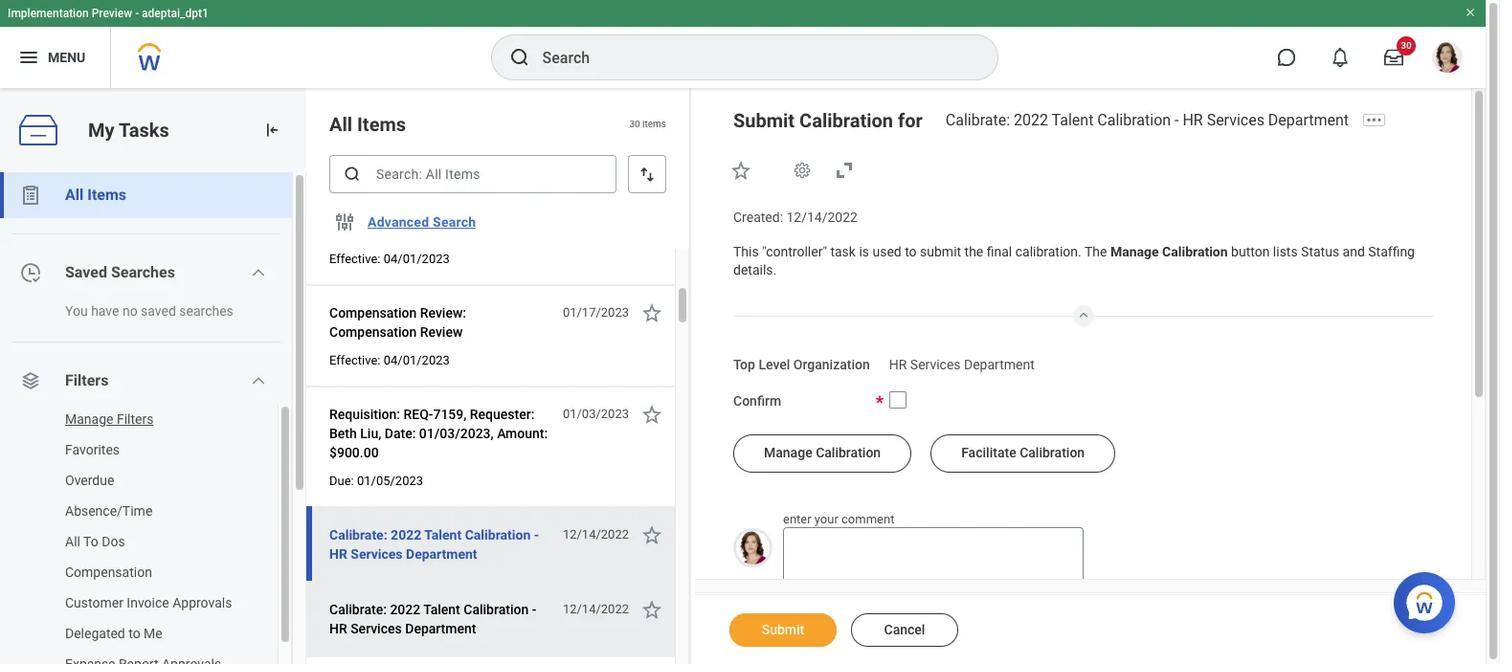 Task type: vqa. For each thing, say whether or not it's contained in the screenshot.
book open Image
no



Task type: locate. For each thing, give the bounding box(es) containing it.
hr
[[1183, 111, 1204, 129], [890, 357, 907, 372], [329, 547, 348, 562], [329, 622, 347, 637]]

30 for 30
[[1401, 40, 1412, 51]]

30 for 30 items
[[630, 119, 640, 130]]

manage up favorites
[[65, 412, 113, 427]]

1 calibrate: 2022 talent calibration - hr services department button from the top
[[329, 524, 553, 566]]

calibrate: 2022 talent calibration - hr services department element
[[946, 111, 1361, 129]]

30 inside the item list element
[[630, 119, 640, 130]]

0 vertical spatial 2022
[[1014, 111, 1049, 129]]

effective: down configure image
[[329, 252, 381, 266]]

effective: 04/01/2023 down compensation review: compensation review
[[329, 353, 450, 368]]

Search Workday  search field
[[543, 36, 958, 79]]

confirm
[[734, 394, 782, 409]]

this
[[734, 244, 759, 259]]

items inside button
[[87, 186, 126, 204]]

justify image
[[17, 46, 40, 69]]

items up search image
[[357, 113, 406, 136]]

facilitate calibration button
[[931, 435, 1116, 473]]

1 vertical spatial calibrate: 2022 talent calibration - hr services department button
[[329, 599, 553, 641]]

requisition:
[[329, 407, 400, 422]]

2022
[[1014, 111, 1049, 129], [391, 528, 422, 543], [390, 602, 421, 618]]

1 vertical spatial effective: 04/01/2023
[[329, 353, 450, 368]]

all to dos
[[65, 534, 125, 550]]

employee's photo (logan mcneil) image
[[734, 529, 773, 568]]

comment
[[842, 512, 895, 527]]

button
[[1232, 244, 1270, 259]]

1 vertical spatial chevron down image
[[251, 374, 267, 389]]

requisition: req-7159, requester: beth liu, date: 01/03/2023, amount: $900.00 button
[[329, 403, 553, 465]]

1 horizontal spatial all items
[[329, 113, 406, 136]]

review
[[420, 325, 463, 340]]

0 vertical spatial 04/01/2023
[[384, 252, 450, 266]]

0 vertical spatial talent
[[1052, 111, 1094, 129]]

submit down employee's photo (logan mcneil)
[[762, 623, 805, 638]]

1 horizontal spatial manage
[[764, 445, 813, 461]]

12/14/2022
[[787, 210, 858, 225], [563, 528, 629, 542], [563, 602, 629, 617]]

chevron down image for saved searches
[[251, 265, 267, 281]]

0 vertical spatial to
[[905, 244, 917, 259]]

0 vertical spatial items
[[357, 113, 406, 136]]

tasks
[[119, 118, 169, 141]]

calibrate: 2022 talent calibration - hr services department button
[[329, 524, 553, 566], [329, 599, 553, 641]]

manage for manage filters
[[65, 412, 113, 427]]

for
[[898, 109, 923, 132]]

talent for 2nd the calibrate: 2022 talent calibration - hr services department "button"
[[424, 602, 460, 618]]

star image
[[730, 159, 753, 182], [641, 302, 664, 325], [641, 403, 664, 426], [641, 524, 664, 547], [641, 599, 664, 622]]

notifications large image
[[1331, 48, 1350, 67]]

0 vertical spatial calibrate:
[[946, 111, 1011, 129]]

search
[[433, 215, 476, 230]]

advanced search button
[[360, 203, 484, 241]]

filters inside button
[[117, 412, 154, 427]]

all to dos button
[[0, 527, 259, 557]]

compensation inside button
[[65, 565, 152, 580]]

1 list from the top
[[0, 172, 306, 665]]

1 horizontal spatial filters
[[117, 412, 154, 427]]

talent for 2nd the calibrate: 2022 talent calibration - hr services department "button" from the bottom
[[425, 528, 462, 543]]

0 vertical spatial effective: 04/01/2023
[[329, 252, 450, 266]]

submit
[[921, 244, 962, 259]]

01/03/2023,
[[419, 426, 494, 442]]

all left to
[[65, 534, 80, 550]]

amount:
[[497, 426, 548, 442]]

facilitate
[[962, 445, 1017, 461]]

compensation left the review
[[329, 325, 417, 340]]

1 vertical spatial filters
[[117, 412, 154, 427]]

to right the used
[[905, 244, 917, 259]]

submit for submit calibration for
[[734, 109, 795, 132]]

0 vertical spatial effective:
[[329, 252, 381, 266]]

lists
[[1274, 244, 1298, 259]]

compensation for compensation
[[65, 565, 152, 580]]

manage
[[1111, 244, 1159, 259], [65, 412, 113, 427], [764, 445, 813, 461]]

customer invoice approvals
[[65, 596, 232, 611]]

delegated to me button
[[0, 619, 259, 649]]

0 vertical spatial compensation
[[329, 306, 417, 321]]

1 horizontal spatial 30
[[1401, 40, 1412, 51]]

sort image
[[638, 165, 657, 184]]

effective:
[[329, 252, 381, 266], [329, 353, 381, 368]]

compensation review: compensation review
[[329, 306, 466, 340]]

calibrate: 2022 talent calibration - hr services department
[[946, 111, 1350, 129], [329, 528, 539, 562], [329, 602, 537, 637]]

0 horizontal spatial filters
[[65, 372, 109, 390]]

1 vertical spatial manage
[[65, 412, 113, 427]]

items
[[357, 113, 406, 136], [87, 186, 126, 204]]

30 left the items
[[630, 119, 640, 130]]

to
[[905, 244, 917, 259], [129, 626, 140, 642]]

effective: 04/01/2023 down advanced
[[329, 252, 450, 266]]

calibration.
[[1016, 244, 1082, 259]]

calibrate:
[[946, 111, 1011, 129], [329, 528, 388, 543], [329, 602, 387, 618]]

2 vertical spatial manage
[[764, 445, 813, 461]]

status
[[1302, 244, 1340, 259]]

30 left "profile logan mcneil" icon
[[1401, 40, 1412, 51]]

0 vertical spatial calibrate: 2022 talent calibration - hr services department
[[946, 111, 1350, 129]]

0 vertical spatial calibrate: 2022 talent calibration - hr services department button
[[329, 524, 553, 566]]

all up search image
[[329, 113, 353, 136]]

30
[[1401, 40, 1412, 51], [630, 119, 640, 130]]

04/01/2023 down advanced search button
[[384, 252, 450, 266]]

all items inside all items button
[[65, 186, 126, 204]]

04/01/2023 down the review
[[384, 353, 450, 368]]

items down my
[[87, 186, 126, 204]]

1 vertical spatial all
[[65, 186, 84, 204]]

0 vertical spatial chevron down image
[[251, 265, 267, 281]]

1 effective: from the top
[[329, 252, 381, 266]]

0 horizontal spatial to
[[129, 626, 140, 642]]

saved
[[65, 263, 107, 282]]

2 vertical spatial all
[[65, 534, 80, 550]]

to left me at the bottom of page
[[129, 626, 140, 642]]

compensation
[[329, 306, 417, 321], [329, 325, 417, 340], [65, 565, 152, 580]]

submit
[[734, 109, 795, 132], [762, 623, 805, 638]]

enter
[[783, 512, 812, 527]]

2 vertical spatial calibrate:
[[329, 602, 387, 618]]

effective: 04/01/2023
[[329, 252, 450, 266], [329, 353, 450, 368]]

1 vertical spatial 04/01/2023
[[384, 353, 450, 368]]

01/03/2023
[[563, 407, 629, 421]]

date:
[[385, 426, 416, 442]]

2 vertical spatial talent
[[424, 602, 460, 618]]

1 vertical spatial to
[[129, 626, 140, 642]]

30 button
[[1373, 36, 1417, 79]]

adeptai_dpt1
[[142, 7, 209, 20]]

chevron up image
[[1072, 305, 1095, 320]]

Search: All Items text field
[[329, 155, 617, 193]]

all items right 'clipboard' image
[[65, 186, 126, 204]]

level
[[759, 357, 791, 372]]

0 horizontal spatial items
[[87, 186, 126, 204]]

services
[[1207, 111, 1265, 129], [911, 357, 961, 372], [351, 547, 403, 562], [351, 622, 402, 637]]

the
[[1085, 244, 1108, 259]]

submit inside submit button
[[762, 623, 805, 638]]

1 vertical spatial submit
[[762, 623, 805, 638]]

search image
[[343, 165, 362, 184]]

have
[[91, 304, 119, 319]]

compensation left review:
[[329, 306, 417, 321]]

1 04/01/2023 from the top
[[384, 252, 450, 266]]

0 vertical spatial all items
[[329, 113, 406, 136]]

submit up gear image
[[734, 109, 795, 132]]

1 vertical spatial effective:
[[329, 353, 381, 368]]

filters up favorites button
[[117, 412, 154, 427]]

chevron down image
[[251, 265, 267, 281], [251, 374, 267, 389]]

compensation for compensation review: compensation review
[[329, 306, 417, 321]]

calibration
[[800, 109, 894, 132], [1098, 111, 1171, 129], [1163, 244, 1228, 259], [816, 445, 881, 461], [1020, 445, 1085, 461], [465, 528, 531, 543], [464, 602, 529, 618]]

30 inside the 30 button
[[1401, 40, 1412, 51]]

0 horizontal spatial all items
[[65, 186, 126, 204]]

filters
[[65, 372, 109, 390], [117, 412, 154, 427]]

0 vertical spatial all
[[329, 113, 353, 136]]

manage right the the
[[1111, 244, 1159, 259]]

0 vertical spatial filters
[[65, 372, 109, 390]]

1 vertical spatial all items
[[65, 186, 126, 204]]

list
[[0, 172, 306, 665], [0, 404, 292, 665]]

0 horizontal spatial 30
[[630, 119, 640, 130]]

2 list from the top
[[0, 404, 292, 665]]

all right 'clipboard' image
[[65, 186, 84, 204]]

preview
[[92, 7, 132, 20]]

1 vertical spatial items
[[87, 186, 126, 204]]

overdue button
[[0, 465, 259, 496]]

cancel button
[[851, 614, 959, 647]]

searches
[[111, 263, 175, 282]]

due:
[[329, 474, 354, 488]]

1 horizontal spatial to
[[905, 244, 917, 259]]

manage filters
[[65, 412, 154, 427]]

2 calibrate: 2022 talent calibration - hr services department button from the top
[[329, 599, 553, 641]]

inbox large image
[[1385, 48, 1404, 67]]

clipboard image
[[19, 184, 42, 207]]

effective: up requisition:
[[329, 353, 381, 368]]

list containing manage filters
[[0, 404, 292, 665]]

-
[[135, 7, 139, 20], [1175, 111, 1179, 129], [534, 528, 539, 543], [532, 602, 537, 618]]

all
[[329, 113, 353, 136], [65, 186, 84, 204], [65, 534, 80, 550]]

2 effective: 04/01/2023 from the top
[[329, 353, 450, 368]]

0 horizontal spatial manage
[[65, 412, 113, 427]]

2 vertical spatial compensation
[[65, 565, 152, 580]]

2 effective: from the top
[[329, 353, 381, 368]]

1 vertical spatial 12/14/2022
[[563, 528, 629, 542]]

all items button
[[0, 172, 292, 218]]

- inside menu banner
[[135, 7, 139, 20]]

0 vertical spatial submit
[[734, 109, 795, 132]]

0 vertical spatial 30
[[1401, 40, 1412, 51]]

2 horizontal spatial manage
[[1111, 244, 1159, 259]]

menu
[[48, 49, 85, 65]]

1 horizontal spatial items
[[357, 113, 406, 136]]

filters up manage filters
[[65, 372, 109, 390]]

1 vertical spatial calibrate:
[[329, 528, 388, 543]]

manage inside my tasks element
[[65, 412, 113, 427]]

1 vertical spatial 30
[[630, 119, 640, 130]]

1 vertical spatial talent
[[425, 528, 462, 543]]

2 chevron down image from the top
[[251, 374, 267, 389]]

menu banner
[[0, 0, 1487, 88]]

1 chevron down image from the top
[[251, 265, 267, 281]]

all items up search image
[[329, 113, 406, 136]]

manage down confirm
[[764, 445, 813, 461]]

compensation down dos
[[65, 565, 152, 580]]



Task type: describe. For each thing, give the bounding box(es) containing it.
top
[[734, 357, 756, 372]]

organization
[[794, 357, 870, 372]]

menu button
[[0, 27, 110, 88]]

hr services department
[[890, 357, 1035, 372]]

manage filters button
[[0, 404, 259, 435]]

saved searches
[[65, 263, 175, 282]]

to inside delegated to me button
[[129, 626, 140, 642]]

you have no saved searches button
[[0, 296, 273, 327]]

submit for submit
[[762, 623, 805, 638]]

services inside "element"
[[911, 357, 961, 372]]

items inside the item list element
[[357, 113, 406, 136]]

implementation
[[8, 7, 89, 20]]

no
[[123, 304, 138, 319]]

saved
[[141, 304, 176, 319]]

my tasks
[[88, 118, 169, 141]]

7159,
[[433, 407, 467, 422]]

configure image
[[333, 211, 356, 234]]

task
[[831, 244, 856, 259]]

to
[[83, 534, 98, 550]]

enter your comment
[[783, 512, 895, 527]]

customer invoice approvals button
[[0, 588, 259, 619]]

this "controller" task is used to submit the final calibration. the manage calibration
[[734, 244, 1228, 259]]

created: 12/14/2022
[[734, 210, 858, 225]]

2 vertical spatial calibrate: 2022 talent calibration - hr services department
[[329, 602, 537, 637]]

due: 01/05/2023
[[329, 474, 423, 488]]

saved searches button
[[0, 250, 292, 296]]

close environment banner image
[[1465, 7, 1477, 18]]

0 vertical spatial 12/14/2022
[[787, 210, 858, 225]]

items
[[643, 119, 667, 130]]

top level organization
[[734, 357, 870, 372]]

list inside my tasks element
[[0, 404, 292, 665]]

list containing all items
[[0, 172, 306, 665]]

2 04/01/2023 from the top
[[384, 353, 450, 368]]

dos
[[102, 534, 125, 550]]

filters button
[[0, 358, 292, 404]]

searches
[[179, 304, 234, 319]]

details.
[[734, 263, 777, 278]]

staffing
[[1369, 244, 1416, 259]]

my tasks element
[[0, 88, 306, 665]]

manage calibration button
[[734, 435, 912, 473]]

requisition: req-7159, requester: beth liu, date: 01/03/2023, amount: $900.00
[[329, 407, 548, 461]]

filters inside dropdown button
[[65, 372, 109, 390]]

advanced search
[[368, 215, 476, 230]]

transformation import image
[[262, 121, 282, 140]]

your
[[815, 512, 839, 527]]

req-
[[404, 407, 433, 422]]

favorites
[[65, 443, 120, 458]]

manage calibration
[[764, 445, 881, 461]]

item list element
[[306, 88, 692, 665]]

delegated to me
[[65, 626, 163, 642]]

me
[[144, 626, 163, 642]]

and
[[1343, 244, 1366, 259]]

manage for manage calibration
[[764, 445, 813, 461]]

department inside "element"
[[965, 357, 1035, 372]]

30 items
[[630, 119, 667, 130]]

my
[[88, 118, 115, 141]]

created:
[[734, 210, 784, 225]]

gear image
[[793, 161, 812, 180]]

overdue
[[65, 473, 114, 488]]

perspective image
[[19, 370, 42, 393]]

clock check image
[[19, 261, 42, 284]]

all inside the item list element
[[329, 113, 353, 136]]

01/05/2023
[[357, 474, 423, 488]]

all items inside the item list element
[[329, 113, 406, 136]]

profile logan mcneil image
[[1433, 42, 1464, 77]]

used
[[873, 244, 902, 259]]

facilitate calibration
[[962, 445, 1085, 461]]

button lists status and staffing details.
[[734, 244, 1419, 278]]

$900.00
[[329, 445, 379, 461]]

liu,
[[360, 426, 381, 442]]

absence/time button
[[0, 496, 259, 527]]

2 vertical spatial 2022
[[390, 602, 421, 618]]

1 vertical spatial compensation
[[329, 325, 417, 340]]

favorites button
[[0, 435, 259, 465]]

hr inside hr services department "element"
[[890, 357, 907, 372]]

hr services department element
[[890, 353, 1035, 372]]

the final
[[965, 244, 1013, 259]]

submit calibration for
[[734, 109, 923, 132]]

is
[[860, 244, 870, 259]]

compensation button
[[0, 557, 259, 588]]

01/17/2023
[[563, 306, 629, 320]]

cancel
[[885, 623, 926, 638]]

delegated
[[65, 626, 125, 642]]

1 vertical spatial 2022
[[391, 528, 422, 543]]

you have no saved searches
[[65, 304, 234, 319]]

you
[[65, 304, 88, 319]]

search image
[[508, 46, 531, 69]]

1 effective: 04/01/2023 from the top
[[329, 252, 450, 266]]

2 vertical spatial 12/14/2022
[[563, 602, 629, 617]]

chevron down image for filters
[[251, 374, 267, 389]]

implementation preview -   adeptai_dpt1
[[8, 7, 209, 20]]

advanced
[[368, 215, 429, 230]]

fullscreen image
[[833, 159, 856, 182]]

approvals
[[173, 596, 232, 611]]

invoice
[[127, 596, 169, 611]]

0 vertical spatial manage
[[1111, 244, 1159, 259]]

enter your comment text field
[[783, 528, 1084, 589]]

"controller"
[[763, 244, 827, 259]]

review:
[[420, 306, 466, 321]]

beth
[[329, 426, 357, 442]]

1 vertical spatial calibrate: 2022 talent calibration - hr services department
[[329, 528, 539, 562]]

absence/time
[[65, 504, 153, 519]]

customer
[[65, 596, 123, 611]]

compensation review: compensation review button
[[329, 302, 553, 344]]

requester:
[[470, 407, 535, 422]]



